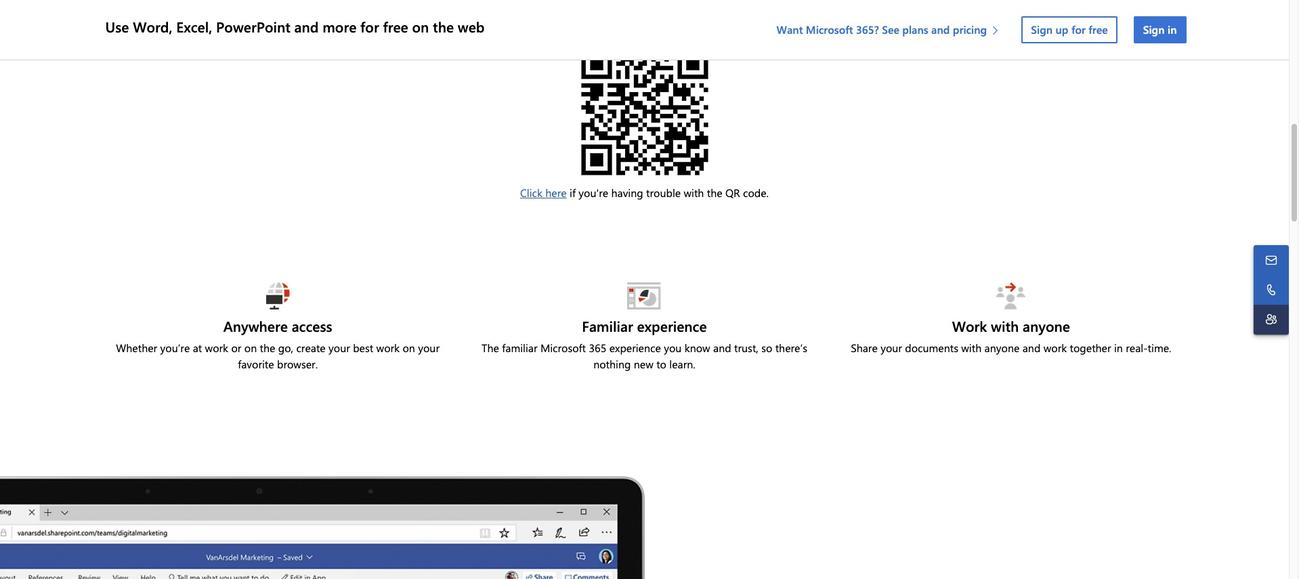 Task type: locate. For each thing, give the bounding box(es) containing it.
2 work from the left
[[376, 341, 400, 355]]

0 horizontal spatial your
[[329, 341, 350, 355]]

microsoft
[[806, 22, 853, 37], [541, 341, 586, 355]]

3 work from the left
[[1044, 341, 1067, 355]]

with right "trouble"
[[684, 186, 704, 200]]

2 horizontal spatial the
[[707, 186, 723, 200]]

anywhere access whether you're at work or on the go, create your best work on your favorite browser.
[[116, 317, 440, 372]]

free right more
[[383, 17, 408, 36]]

on
[[412, 17, 429, 36], [244, 341, 257, 355], [403, 341, 415, 355]]

free right the up
[[1089, 22, 1108, 37]]

microsoft left 365?
[[806, 22, 853, 37]]

here
[[546, 186, 567, 200]]

0 vertical spatial in
[[1168, 22, 1177, 37]]

anywhere
[[223, 317, 288, 336]]

experience up you
[[637, 317, 707, 336]]

microsoft left 365
[[541, 341, 586, 355]]

sign inside sign in link
[[1143, 22, 1165, 37]]

1 horizontal spatial with
[[962, 341, 982, 355]]

access
[[292, 317, 332, 336]]

your left best
[[329, 341, 350, 355]]

qr code to download the microsoft 365 mobile app image
[[577, 44, 712, 180]]

use word, excel, powerpoint and more for free on the web element
[[103, 0, 1195, 60]]

free
[[383, 17, 408, 36], [1089, 22, 1108, 37]]

see
[[882, 22, 900, 37]]

browser.
[[277, 357, 318, 372]]

you
[[664, 341, 682, 355]]

3 your from the left
[[881, 341, 902, 355]]

0 horizontal spatial sign
[[1031, 22, 1053, 37]]

0 vertical spatial with
[[684, 186, 704, 200]]

0 horizontal spatial for
[[360, 17, 379, 36]]

the left web
[[433, 17, 454, 36]]

0 horizontal spatial microsoft
[[541, 341, 586, 355]]

if
[[570, 186, 576, 200]]

qr
[[726, 186, 740, 200]]

having
[[611, 186, 643, 200]]

for right more
[[360, 17, 379, 36]]

a laptop screen displaying a word document with multiple authors editing in word on the web image
[[0, 476, 645, 579]]

work right at
[[205, 341, 228, 355]]

your inside work with anyone share your documents with anyone and work together in real-time.
[[881, 341, 902, 355]]

1 horizontal spatial anyone
[[1023, 317, 1070, 336]]

anyone
[[1023, 317, 1070, 336], [985, 341, 1020, 355]]

and left 'trust,'
[[713, 341, 731, 355]]

your
[[329, 341, 350, 355], [418, 341, 440, 355], [881, 341, 902, 355]]

the left the go,
[[260, 341, 275, 355]]

2 sign from the left
[[1143, 22, 1165, 37]]

1 vertical spatial anyone
[[985, 341, 1020, 355]]

and left together
[[1023, 341, 1041, 355]]

2 horizontal spatial work
[[1044, 341, 1067, 355]]

at
[[193, 341, 202, 355]]

0 vertical spatial microsoft
[[806, 22, 853, 37]]

word,
[[133, 17, 172, 36]]

your left the
[[418, 341, 440, 355]]

time.
[[1148, 341, 1172, 355]]

0 horizontal spatial anyone
[[985, 341, 1020, 355]]

excel,
[[176, 17, 212, 36]]

0 horizontal spatial with
[[684, 186, 704, 200]]

in
[[1168, 22, 1177, 37], [1114, 341, 1123, 355]]

with for if
[[684, 186, 704, 200]]

2 your from the left
[[418, 341, 440, 355]]

0 vertical spatial the
[[433, 17, 454, 36]]

or
[[231, 341, 241, 355]]

2 horizontal spatial with
[[991, 317, 1019, 336]]

trust,
[[734, 341, 759, 355]]

0 horizontal spatial in
[[1114, 341, 1123, 355]]

your right share
[[881, 341, 902, 355]]

1 vertical spatial in
[[1114, 341, 1123, 355]]

0 horizontal spatial free
[[383, 17, 408, 36]]

1 vertical spatial microsoft
[[541, 341, 586, 355]]

365?
[[856, 22, 879, 37]]

familiar
[[582, 317, 633, 336]]

experience
[[637, 317, 707, 336], [610, 341, 661, 355]]

create
[[296, 341, 326, 355]]

1 horizontal spatial microsoft
[[806, 22, 853, 37]]

365
[[589, 341, 607, 355]]

0 horizontal spatial the
[[260, 341, 275, 355]]

work
[[952, 317, 987, 336]]

new
[[634, 357, 654, 372]]

for right the up
[[1072, 22, 1086, 37]]

anyone up together
[[1023, 317, 1070, 336]]

with right the work
[[991, 317, 1019, 336]]

with down the work
[[962, 341, 982, 355]]

with
[[684, 186, 704, 200], [991, 317, 1019, 336], [962, 341, 982, 355]]

2 vertical spatial the
[[260, 341, 275, 355]]

experience up the new in the bottom of the page
[[610, 341, 661, 355]]

work left together
[[1044, 341, 1067, 355]]

you're
[[160, 341, 190, 355]]

1 work from the left
[[205, 341, 228, 355]]

1 vertical spatial experience
[[610, 341, 661, 355]]

documents
[[905, 341, 959, 355]]

use word, excel, powerpoint and more for free on the web
[[105, 17, 485, 36]]

work
[[205, 341, 228, 355], [376, 341, 400, 355], [1044, 341, 1067, 355]]

0 horizontal spatial work
[[205, 341, 228, 355]]

and
[[294, 17, 319, 36], [932, 22, 950, 37], [713, 341, 731, 355], [1023, 341, 1041, 355]]

work right best
[[376, 341, 400, 355]]

the left the qr
[[707, 186, 723, 200]]

share
[[851, 341, 878, 355]]

0 vertical spatial anyone
[[1023, 317, 1070, 336]]

anyone down the work
[[985, 341, 1020, 355]]

sign inside sign up for free link
[[1031, 22, 1053, 37]]

1 sign from the left
[[1031, 22, 1053, 37]]

2 vertical spatial with
[[962, 341, 982, 355]]

click here if you're having trouble with the qr code.
[[520, 186, 769, 200]]

so
[[762, 341, 773, 355]]

to
[[657, 357, 667, 372]]

sign for sign up for free
[[1031, 22, 1053, 37]]

1 horizontal spatial the
[[433, 17, 454, 36]]

1 horizontal spatial your
[[418, 341, 440, 355]]

on right best
[[403, 341, 415, 355]]

for
[[360, 17, 379, 36], [1072, 22, 1086, 37]]

more
[[323, 17, 357, 36]]

and right plans
[[932, 22, 950, 37]]

powerpoint
[[216, 17, 291, 36]]

2 horizontal spatial your
[[881, 341, 902, 355]]

1 horizontal spatial work
[[376, 341, 400, 355]]

1 horizontal spatial sign
[[1143, 22, 1165, 37]]

the
[[433, 17, 454, 36], [707, 186, 723, 200], [260, 341, 275, 355]]

sign
[[1031, 22, 1053, 37], [1143, 22, 1165, 37]]



Task type: vqa. For each thing, say whether or not it's contained in the screenshot.


Task type: describe. For each thing, give the bounding box(es) containing it.
whether
[[116, 341, 157, 355]]

want
[[777, 22, 803, 37]]

sign in link
[[1134, 16, 1187, 43]]

code.
[[743, 186, 769, 200]]

familiar
[[502, 341, 538, 355]]

sign up for free
[[1031, 22, 1108, 37]]

up
[[1056, 22, 1069, 37]]

with for anyone
[[962, 341, 982, 355]]

pricing
[[953, 22, 987, 37]]

on right "or"
[[244, 341, 257, 355]]

on left web
[[412, 17, 429, 36]]

nothing
[[594, 357, 631, 372]]

familiar experience the familiar microsoft 365 experience you know and trust, so there's nothing new to learn.
[[482, 317, 807, 372]]

the inside anywhere access whether you're at work or on the go, create your best work on your favorite browser.
[[260, 341, 275, 355]]

work inside work with anyone share your documents with anyone and work together in real-time.
[[1044, 341, 1067, 355]]

favorite
[[238, 357, 274, 372]]

real-
[[1126, 341, 1148, 355]]

web
[[458, 17, 485, 36]]

plans
[[903, 22, 929, 37]]

0 vertical spatial experience
[[637, 317, 707, 336]]

1 vertical spatial with
[[991, 317, 1019, 336]]

click
[[520, 186, 543, 200]]

1 horizontal spatial in
[[1168, 22, 1177, 37]]

trouble
[[646, 186, 681, 200]]

1 horizontal spatial free
[[1089, 22, 1108, 37]]

work with anyone share your documents with anyone and work together in real-time.
[[851, 317, 1172, 355]]

sign for sign in
[[1143, 22, 1165, 37]]

go,
[[278, 341, 293, 355]]

learn.
[[670, 357, 696, 372]]

1 your from the left
[[329, 341, 350, 355]]

1 vertical spatial the
[[707, 186, 723, 200]]

want microsoft 365? see plans and pricing
[[777, 22, 987, 37]]

you're
[[579, 186, 608, 200]]

sign in
[[1143, 22, 1177, 37]]

and left more
[[294, 17, 319, 36]]

together
[[1070, 341, 1111, 355]]

the
[[482, 341, 499, 355]]

in inside work with anyone share your documents with anyone and work together in real-time.
[[1114, 341, 1123, 355]]

microsoft inside familiar experience the familiar microsoft 365 experience you know and trust, so there's nothing new to learn.
[[541, 341, 586, 355]]

microsoft inside use word, excel, powerpoint and more for free on the web element
[[806, 22, 853, 37]]

best
[[353, 341, 373, 355]]

know
[[685, 341, 710, 355]]

click here button
[[520, 186, 567, 200]]

want microsoft 365? see plans and pricing link
[[777, 22, 1006, 37]]

there's
[[775, 341, 807, 355]]

and inside familiar experience the familiar microsoft 365 experience you know and trust, so there's nothing new to learn.
[[713, 341, 731, 355]]

sign up for free link
[[1022, 16, 1118, 43]]

and inside work with anyone share your documents with anyone and work together in real-time.
[[1023, 341, 1041, 355]]

1 horizontal spatial for
[[1072, 22, 1086, 37]]

use
[[105, 17, 129, 36]]



